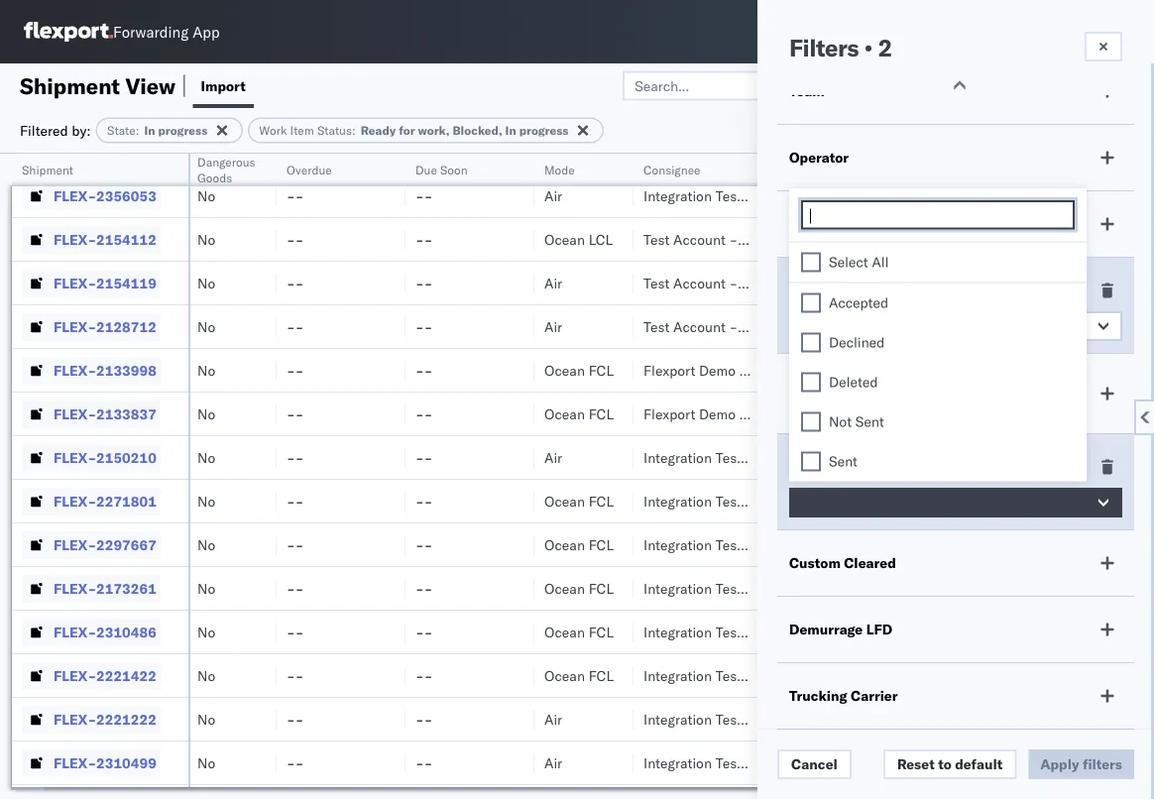 Task type: locate. For each thing, give the bounding box(es) containing it.
no for flex-2221422
[[197, 667, 215, 684]]

--
[[287, 143, 304, 161], [416, 143, 433, 161], [287, 187, 304, 204], [416, 187, 433, 204], [287, 231, 304, 248], [416, 231, 433, 248], [287, 274, 304, 292], [416, 274, 433, 292], [287, 318, 304, 335], [416, 318, 433, 335], [287, 362, 304, 379], [416, 362, 433, 379], [287, 405, 304, 423], [416, 405, 433, 423], [287, 449, 304, 466], [416, 449, 433, 466], [287, 492, 304, 510], [416, 492, 433, 510], [287, 536, 304, 553], [416, 536, 433, 553], [287, 580, 304, 597], [416, 580, 433, 597], [287, 623, 304, 641], [416, 623, 433, 641], [287, 667, 304, 684], [416, 667, 433, 684], [287, 711, 304, 728], [416, 711, 433, 728], [287, 754, 304, 772], [416, 754, 433, 772]]

14, for may
[[1094, 143, 1116, 161]]

ocean fcl for flex-2133837
[[545, 405, 614, 423]]

0 vertical spatial demo
[[699, 362, 736, 379]]

ocean for 2154112
[[545, 231, 585, 248]]

no for flex-2356053
[[197, 187, 215, 204]]

unknown
[[1031, 362, 1090, 379], [1031, 405, 1090, 423]]

1 vertical spatial test shipper
[[773, 187, 866, 204]]

feb 16, 2023 
[[1064, 449, 1155, 466]]

aug 14, 2023 
[[1064, 754, 1155, 772]]

14, down 28,
[[1092, 754, 1114, 772]]

2023 for may 14, 2023 
[[1120, 143, 1154, 161]]

on
[[814, 143, 834, 161], [814, 187, 834, 204], [814, 449, 834, 466]]

in right blocked,
[[505, 123, 516, 138]]

in right state
[[144, 123, 155, 138]]

flex- inside flex-2154112 button
[[54, 231, 96, 248]]

flexport demo shipper co. up test
[[644, 405, 811, 423]]

1 flexport from the top
[[644, 362, 696, 379]]

status right do
[[814, 458, 857, 476]]

flex- inside flex-2150210 button
[[54, 449, 96, 466]]

flex- for 2221222
[[54, 711, 96, 728]]

2 vertical spatial on
[[814, 449, 834, 466]]

p right 27,
[[1153, 667, 1155, 684]]

2 swarovski thailand test from the top
[[773, 536, 924, 553]]

co. left the not
[[792, 405, 811, 423]]

flex- inside flex-2133998 button
[[54, 362, 96, 379]]

5 resize handle column header from the left
[[610, 154, 634, 799]]

1 vertical spatial demo
[[699, 405, 736, 423]]

2023 right 10,
[[1115, 274, 1150, 292]]

2 fcl from the top
[[589, 405, 614, 423]]

p right 10,
[[1153, 274, 1155, 292]]

shipper left the "name"
[[773, 162, 817, 177]]

1 vertical spatial status
[[861, 282, 904, 299]]

integration test account - on ag down the schedule
[[644, 449, 857, 466]]

flex- down shipment button
[[54, 187, 96, 204]]

0 vertical spatial on
[[814, 143, 834, 161]]

ocean lcl for test account - axon
[[545, 231, 613, 248]]

flex- down "flex-2271801" button on the left
[[54, 536, 96, 553]]

4 air from the top
[[545, 449, 563, 466]]

0 vertical spatial flexport
[[644, 362, 696, 379]]

: left ready
[[352, 123, 356, 138]]

2023 down jun 28, 2023 p
[[1117, 754, 1152, 772]]

flex- down flex-2133998 button
[[54, 405, 96, 423]]

item up overdue
[[290, 123, 314, 138]]

1 ocean from the top
[[545, 143, 585, 161]]

6 no from the top
[[197, 362, 215, 379]]

swarovski thailand test for 2297667
[[773, 536, 924, 553]]

flexport demo shipper co. up the schedule
[[644, 362, 811, 379]]

1 vertical spatial shipper
[[740, 362, 788, 379]]

test up the shipper name
[[773, 143, 805, 161]]

1 vertical spatial integration test account - on ag
[[644, 187, 857, 204]]

16, right feb
[[1091, 449, 1113, 466]]

list box containing select all
[[790, 243, 1087, 482]]

flex- inside the flex-2310486 button
[[54, 623, 96, 641]]

3 integration test account - on ag from the top
[[644, 449, 857, 466]]

4 no from the top
[[197, 274, 215, 292]]

2 lcl from the top
[[589, 231, 613, 248]]

1 swarovski thailand test from the top
[[773, 492, 924, 510]]

no for flex-2310486
[[197, 623, 215, 641]]

swarovski for 2271801
[[773, 492, 836, 510]]

jul left 23,
[[1064, 492, 1082, 510]]

1 air from the top
[[545, 187, 563, 204]]

p right 28,
[[1153, 711, 1155, 728]]

trucking carrier
[[790, 687, 898, 705]]

flex- for 2173261
[[54, 580, 96, 597]]

thailand
[[840, 492, 894, 510], [840, 536, 894, 553], [964, 536, 1019, 553], [840, 580, 894, 597], [840, 623, 894, 641], [1004, 623, 1058, 641], [840, 667, 894, 684], [840, 711, 894, 728], [840, 754, 894, 772]]

2 vertical spatial shipper
[[740, 405, 788, 423]]

2 ocean fcl from the top
[[545, 405, 614, 423]]

4 swarovski from the top
[[773, 623, 836, 641]]

air for flex-2128712
[[545, 318, 563, 335]]

1 vertical spatial unknown
[[1031, 405, 1090, 423]]

2023 right 13,
[[1117, 187, 1151, 204]]

2 vertical spatial shipment
[[790, 378, 853, 395]]

work up 3
[[790, 282, 824, 299]]

7 ocean fcl from the top
[[545, 667, 614, 684]]

2023 for jun 28, 2023 p
[[1114, 711, 1149, 728]]

ocean fcl for flex-2133998
[[545, 362, 614, 379]]

ocean fcl
[[545, 362, 614, 379], [545, 405, 614, 423], [545, 492, 614, 510], [545, 536, 614, 553], [545, 580, 614, 597], [545, 623, 614, 641], [545, 667, 614, 684]]

1 vertical spatial may
[[1064, 580, 1091, 597]]

select
[[829, 253, 869, 271]]

flex-2128712 button
[[22, 313, 161, 341]]

2 ag from the top
[[838, 187, 857, 204]]

integration test account - on ag down the shipper name
[[644, 187, 857, 204]]

thailand left reset
[[840, 754, 894, 772]]

5 ocean from the top
[[545, 492, 585, 510]]

1 vertical spatial lcl
[[589, 231, 613, 248]]

jun 28, 2023 p
[[1064, 711, 1155, 728]]

1 vertical spatial integration
[[644, 187, 712, 204]]

0 vertical spatial item
[[290, 123, 314, 138]]

fcl for flex-2133998
[[589, 362, 614, 379]]

port
[[959, 162, 982, 177]]

0 vertical spatial may
[[1064, 143, 1091, 161]]

0 vertical spatial integration
[[644, 143, 712, 161]]

dangerous
[[197, 154, 255, 169]]

test
[[716, 143, 742, 161], [716, 187, 742, 204], [644, 231, 670, 248], [773, 231, 799, 248], [644, 274, 670, 292], [773, 274, 799, 292], [644, 318, 670, 335], [773, 318, 799, 335], [716, 449, 742, 466], [898, 492, 924, 510], [898, 536, 924, 553], [898, 580, 924, 597], [898, 623, 924, 641], [898, 667, 924, 684], [898, 711, 924, 728], [898, 754, 924, 772]]

1 flex- from the top
[[54, 143, 96, 161]]

thailand down vietnam
[[964, 536, 1019, 553]]

flex- down 'flex-2128712' 'button'
[[54, 362, 96, 379]]

2 aug from the top
[[1064, 754, 1089, 772]]

1 horizontal spatial in
[[505, 123, 516, 138]]

31, down jul 31, 2023 0
[[1094, 580, 1116, 597]]

import
[[201, 77, 246, 94]]

work down the shipper name
[[790, 215, 824, 233]]

not sent
[[829, 413, 885, 430]]

0 vertical spatial test shipper
[[773, 143, 866, 161]]

2 horizontal spatial status
[[861, 282, 904, 299]]

0 vertical spatial jun
[[1064, 667, 1086, 684]]

2 departure from the left
[[1031, 162, 1085, 177]]

0 horizontal spatial progress
[[158, 123, 208, 138]]

1 vertical spatial on
[[814, 187, 834, 204]]

2023 right 23,
[[1110, 492, 1145, 510]]

shipper
[[808, 143, 866, 161], [808, 187, 866, 204]]

shipment inside shipment behind schedule
[[790, 378, 853, 395]]

2297667
[[96, 536, 157, 553]]

thailand for 2310486
[[840, 623, 894, 641]]

flexport demo shipper co.
[[644, 362, 811, 379], [644, 405, 811, 423]]

air for flex-2310499
[[545, 754, 563, 772]]

flex- inside the flex-2297667 button
[[54, 536, 96, 553]]

progress
[[158, 123, 208, 138], [519, 123, 569, 138]]

2133998
[[96, 362, 157, 379]]

resize handle column header for mode button
[[610, 154, 634, 799]]

unknown for 2133837
[[1031, 405, 1090, 423]]

0 vertical spatial integration test account - on ag
[[644, 143, 857, 161]]

aug down jun 28, 2023 p
[[1064, 754, 1089, 772]]

lcl left consignee button
[[589, 143, 613, 161]]

flex- down the flex-2154119 button
[[54, 318, 96, 335]]

jul
[[1064, 492, 1082, 510], [1064, 536, 1082, 553]]

3 swarovski from the top
[[773, 580, 836, 597]]

list box
[[790, 243, 1087, 482]]

0 vertical spatial sent
[[856, 413, 885, 430]]

ocean lcl for integration test account - on ag
[[545, 143, 613, 161]]

no for flex-2271801
[[197, 492, 215, 510]]

ag up the "name"
[[838, 143, 857, 161]]

sep 13, 2023 
[[1064, 187, 1155, 204]]

sent down the not
[[829, 453, 858, 470]]

work item type
[[790, 215, 892, 233]]

0 vertical spatial status
[[317, 123, 352, 138]]

1 progress from the left
[[158, 123, 208, 138]]

may up departure date
[[1064, 143, 1091, 161]]

unknown for 2133998
[[1031, 362, 1090, 379]]

flex- for 2133837
[[54, 405, 96, 423]]

ocean lcl down mode button
[[545, 231, 613, 248]]

jun 27, 2023 p
[[1064, 667, 1155, 684]]

6 flex- from the top
[[54, 362, 96, 379]]

test up test
[[773, 405, 805, 423]]

7 ocean from the top
[[545, 580, 585, 597]]

2 swarovski from the top
[[773, 536, 836, 553]]

3 ocean fcl from the top
[[545, 492, 614, 510]]

1 unknown from the top
[[1031, 362, 1090, 379]]

thailand left cai on the bottom of the page
[[840, 492, 894, 510]]

11 flex- from the top
[[54, 580, 96, 597]]

5 fcl from the top
[[589, 580, 614, 597]]

0 vertical spatial unknown
[[1031, 362, 1090, 379]]

flex-2388003 button
[[22, 138, 161, 166]]

2023 right 27,
[[1114, 667, 1149, 684]]

1 vertical spatial jun
[[1064, 711, 1086, 728]]

shipper up test
[[740, 405, 788, 423]]

2 air from the top
[[545, 274, 563, 292]]

0 vertical spatial work
[[259, 123, 287, 138]]

5 air from the top
[[545, 711, 563, 728]]

thailand for 2221422
[[840, 667, 894, 684]]

2 vertical spatial integration
[[644, 449, 712, 466]]

1 aug from the top
[[1064, 623, 1089, 641]]

flex- inside the flex-2133837 button
[[54, 405, 96, 423]]

6 ocean from the top
[[545, 536, 585, 553]]

2 test shipper from the top
[[773, 187, 866, 204]]

on up the shipper name
[[814, 143, 834, 161]]

shipment up by:
[[20, 72, 120, 99]]

swarovski for 2173261
[[773, 580, 836, 597]]

swarovski thailand test for 2310499
[[773, 754, 924, 772]]

6 resize handle column header from the left
[[739, 154, 763, 799]]

forwarding
[[113, 22, 189, 41]]

2 shipper from the top
[[808, 187, 866, 204]]

1 integration from the top
[[644, 143, 712, 161]]

1 vertical spatial 14,
[[1092, 754, 1114, 772]]

flex- inside flex-2221422 button
[[54, 667, 96, 684]]

fcl for flex-2271801
[[589, 492, 614, 510]]

13 flex- from the top
[[54, 667, 96, 684]]

shipper for flex-2133837
[[740, 405, 788, 423]]

3 on from the top
[[814, 449, 834, 466]]

sent right the not
[[856, 413, 885, 430]]

no for flex-2310499
[[197, 754, 215, 772]]

work up overdue
[[259, 123, 287, 138]]

0 horizontal spatial :
[[136, 123, 139, 138]]

flex- inside flex-2221222 button
[[54, 711, 96, 728]]

31,
[[1085, 536, 1107, 553], [1094, 580, 1116, 597]]

flex- for 2297667
[[54, 536, 96, 553]]

ocean lcl up mode
[[545, 143, 613, 161]]

2 vertical spatial work
[[790, 282, 824, 299]]

1 vertical spatial shipper
[[808, 187, 866, 204]]

1 lcl from the top
[[589, 143, 613, 161]]

0 vertical spatial shipper
[[773, 162, 817, 177]]

shipper up the "name"
[[808, 143, 866, 161]]

may for may 31, 2023 
[[1064, 580, 1091, 597]]

7 no from the top
[[197, 405, 215, 423]]

demo for flex-2133998
[[699, 362, 736, 379]]

2 on from the top
[[814, 187, 834, 204]]

swarovski thailand test
[[773, 492, 924, 510], [773, 536, 924, 553], [773, 580, 924, 597], [773, 623, 924, 641], [773, 667, 924, 684], [773, 711, 924, 728], [773, 754, 924, 772]]

on for may
[[814, 143, 834, 161]]

1 resize handle column header from the left
[[165, 154, 188, 799]]

16, for feb
[[1091, 449, 1113, 466]]

2023 right 29,
[[1115, 318, 1150, 335]]

7 fcl from the top
[[589, 667, 614, 684]]

0 vertical spatial ag
[[838, 143, 857, 161]]

2023 for aug 14, 2023 
[[1117, 754, 1152, 772]]

1 may from the top
[[1064, 143, 1091, 161]]

jun left 28,
[[1064, 711, 1086, 728]]

work for work item status : ready for work, blocked, in progress
[[259, 123, 287, 138]]

departure for departure date
[[1031, 162, 1085, 177]]

aug up jun 27, 2023 p
[[1064, 623, 1089, 641]]

status left ready
[[317, 123, 352, 138]]

0 horizontal spatial status
[[317, 123, 352, 138]]

31, for jul
[[1085, 536, 1107, 553]]

import button
[[193, 63, 254, 108]]

on for feb
[[814, 449, 834, 466]]

ready
[[361, 123, 396, 138]]

flex- down flex-2150210 button at the bottom left of the page
[[54, 492, 96, 510]]

1 on from the top
[[814, 143, 834, 161]]

name
[[820, 162, 853, 177]]

3 no from the top
[[197, 231, 215, 248]]

3
[[811, 317, 820, 335]]

p for jun 27, 2023 p
[[1153, 667, 1155, 684]]

p
[[1153, 274, 1155, 292], [1153, 318, 1155, 335], [1148, 492, 1155, 510], [1153, 667, 1155, 684], [1153, 711, 1155, 728]]

flex- inside flex-2388003 button
[[54, 143, 96, 161]]

2023 right 28,
[[1114, 711, 1149, 728]]

may for may 14, 2023 
[[1064, 143, 1091, 161]]

shipment inside button
[[22, 162, 73, 177]]

0 vertical spatial ocean lcl
[[545, 143, 613, 161]]

p up the "0"
[[1148, 492, 1155, 510]]

2 flexport from the top
[[644, 405, 696, 423]]

2023 right 07,
[[1118, 231, 1152, 248]]

10 no from the top
[[197, 536, 215, 553]]

8 ocean from the top
[[545, 623, 585, 641]]

1 vertical spatial shipment
[[22, 162, 73, 177]]

1 vertical spatial 16,
[[1092, 623, 1114, 641]]

flex- inside flex-2310499 button
[[54, 754, 96, 772]]

on down the shipper name
[[814, 187, 834, 204]]

None checkbox
[[801, 252, 821, 272], [801, 293, 821, 313], [801, 333, 821, 353], [801, 412, 821, 432], [801, 252, 821, 272], [801, 293, 821, 313], [801, 333, 821, 353], [801, 412, 821, 432]]

resize handle column header for departure port button
[[997, 154, 1021, 799]]

1 vertical spatial ag
[[838, 187, 857, 204]]

apr for apr 10, 2023 p
[[1064, 274, 1087, 292]]

swarovski for 2310499
[[773, 754, 836, 772]]

ocean fcl for flex-2173261
[[545, 580, 614, 597]]

3 integration from the top
[[644, 449, 712, 466]]

may down jul 31, 2023 0
[[1064, 580, 1091, 597]]

flex-2154119
[[54, 274, 157, 292]]

1 jul from the top
[[1064, 492, 1082, 510]]

flex- inside the flex-2154119 button
[[54, 274, 96, 292]]

flex-2310499 button
[[22, 749, 161, 777]]

status down all
[[861, 282, 904, 299]]

custom cleared
[[790, 554, 896, 572]]

0 horizontal spatial in
[[144, 123, 155, 138]]

shipment button
[[12, 158, 169, 178]]

item down select
[[828, 282, 858, 299]]

1 flexport demo shipper co. from the top
[[644, 362, 811, 379]]

shipper down the "name"
[[808, 187, 866, 204]]

4 fcl from the top
[[589, 536, 614, 553]]

1 horizontal spatial departure
[[1031, 162, 1085, 177]]

lcl for integration
[[589, 143, 613, 161]]

apr left 29,
[[1064, 318, 1087, 335]]

12 no from the top
[[197, 623, 215, 641]]

p right 29,
[[1153, 318, 1155, 335]]

work for work item status
[[790, 282, 824, 299]]

2023 up jul 23, 2023 p
[[1117, 449, 1151, 466]]

8 flex- from the top
[[54, 449, 96, 466]]

6 swarovski thailand test from the top
[[773, 711, 924, 728]]

test down the shipper name
[[773, 187, 805, 204]]

1 horizontal spatial status
[[814, 458, 857, 476]]

item left type at right top
[[828, 215, 858, 233]]

swarovski thailand test for 2271801
[[773, 492, 924, 510]]

item for work item type
[[828, 215, 858, 233]]

flex- down flex-2356053 button
[[54, 231, 96, 248]]

carrier
[[851, 687, 898, 705]]

flex-2154119 button
[[22, 269, 161, 297]]

flex-2310486 button
[[22, 618, 161, 646]]

4 ocean from the top
[[545, 405, 585, 423]]

lcl down mode button
[[589, 231, 613, 248]]

1 vertical spatial flexport demo shipper co.
[[644, 405, 811, 423]]

2 jun from the top
[[1064, 711, 1086, 728]]

operator
[[790, 149, 849, 166]]

2 vertical spatial integration test account - on ag
[[644, 449, 857, 466]]

co. for flex-2133998
[[792, 362, 811, 379]]

thailand down "carrier"
[[840, 711, 894, 728]]

0 vertical spatial 16,
[[1091, 449, 1113, 466]]

8 resize handle column header from the left
[[997, 154, 1021, 799]]

None checkbox
[[801, 372, 821, 392], [801, 452, 821, 472], [801, 372, 821, 392], [801, 452, 821, 472]]

1 vertical spatial jul
[[1064, 536, 1082, 553]]

apr 29, 2023 p
[[1064, 318, 1155, 335]]

flex-2221422
[[54, 667, 157, 684]]

2 vertical spatial ag
[[838, 449, 857, 466]]

flex- down flex-2221222 button
[[54, 754, 96, 772]]

flex-2150210 button
[[22, 444, 161, 472]]

2 vertical spatial item
[[828, 282, 858, 299]]

2 demo from the top
[[699, 405, 736, 423]]

shipment for shipment
[[22, 162, 73, 177]]

departure up the sep
[[1031, 162, 1085, 177]]

2 ocean lcl from the top
[[545, 231, 613, 248]]

0 horizontal spatial departure
[[902, 162, 956, 177]]

apr left 10,
[[1064, 274, 1087, 292]]

0 vertical spatial flexport demo shipper co.
[[644, 362, 811, 379]]

flex- inside flex-2173261 button
[[54, 580, 96, 597]]

departure left port
[[902, 162, 956, 177]]

status for work item status
[[861, 282, 904, 299]]

9 flex- from the top
[[54, 492, 96, 510]]

1 vertical spatial work
[[790, 215, 824, 233]]

6 swarovski from the top
[[773, 711, 836, 728]]

flex-2154112 button
[[22, 226, 161, 253]]

flex- inside flex-2356053 button
[[54, 187, 96, 204]]

1 horizontal spatial progress
[[519, 123, 569, 138]]

1 in from the left
[[144, 123, 155, 138]]

flex-2271801 button
[[22, 488, 161, 515]]

ocean lcl
[[545, 143, 613, 161], [545, 231, 613, 248]]

2 unknown from the top
[[1031, 405, 1090, 423]]

ocean fcl for flex-2297667
[[545, 536, 614, 553]]

file exception
[[951, 77, 1044, 94]]

thailand left laem
[[840, 623, 894, 641]]

thailand up "carrier"
[[840, 667, 894, 684]]

5 swarovski from the top
[[773, 667, 836, 684]]

thailand right chabang,
[[1004, 623, 1058, 641]]

flex- inside 'flex-2128712' 'button'
[[54, 318, 96, 335]]

2023 left the "0"
[[1110, 536, 1145, 553]]

1 test shipper from the top
[[773, 143, 866, 161]]

swarovski
[[773, 492, 836, 510], [773, 536, 836, 553], [773, 580, 836, 597], [773, 623, 836, 641], [773, 667, 836, 684], [773, 711, 836, 728], [773, 754, 836, 772]]

1 apr from the top
[[1064, 274, 1087, 292]]

0 vertical spatial shipment
[[20, 72, 120, 99]]

: up 2388003
[[136, 123, 139, 138]]

0 vertical spatial aug
[[1064, 623, 1089, 641]]

0 vertical spatial co.
[[792, 362, 811, 379]]

hong kong
[[902, 580, 971, 597]]

1 vertical spatial item
[[828, 215, 858, 233]]

no for flex-2388003
[[197, 143, 215, 161]]

0 vertical spatial jul
[[1064, 492, 1082, 510]]

2023 for apr 10, 2023 p
[[1115, 274, 1150, 292]]

2 may from the top
[[1064, 580, 1091, 597]]

forwarding app
[[113, 22, 220, 41]]

1 vertical spatial 31,
[[1094, 580, 1116, 597]]

15 flex- from the top
[[54, 754, 96, 772]]

team
[[790, 82, 825, 100]]

on right do
[[814, 449, 834, 466]]

1 vertical spatial aug
[[1064, 754, 1089, 772]]

1 vertical spatial ocean lcl
[[545, 231, 613, 248]]

departure port button
[[892, 158, 1001, 178]]

flexport demo shipper co. for flex-2133837
[[644, 405, 811, 423]]

1 vertical spatial flexport
[[644, 405, 696, 423]]

test shipper for air
[[773, 187, 866, 204]]

apr
[[1064, 274, 1087, 292], [1064, 318, 1087, 335]]

1 demo from the top
[[699, 362, 736, 379]]

1 ocean lcl from the top
[[545, 143, 613, 161]]

axon left "work item type"
[[742, 231, 774, 248]]

2023
[[1120, 143, 1154, 161], [1117, 187, 1151, 204], [1118, 231, 1152, 248], [1115, 274, 1150, 292], [1115, 318, 1150, 335], [1117, 449, 1151, 466], [1110, 492, 1145, 510], [1110, 536, 1145, 553], [1120, 580, 1154, 597], [1117, 623, 1152, 641], [1114, 667, 1149, 684], [1114, 711, 1149, 728], [1117, 754, 1152, 772]]

flex- down the flex-2310486 button
[[54, 667, 96, 684]]

2 flexport demo shipper co. from the top
[[644, 405, 811, 423]]

jul for jul 31, 2023 0
[[1064, 536, 1082, 553]]

7 swarovski thailand test from the top
[[773, 754, 924, 772]]

15 no from the top
[[197, 754, 215, 772]]

1 vertical spatial co.
[[792, 405, 811, 423]]

0 vertical spatial shipper
[[808, 143, 866, 161]]

departure date button
[[1021, 158, 1155, 178]]

shipper
[[773, 162, 817, 177], [740, 362, 788, 379], [740, 405, 788, 423]]

progress up mode
[[519, 123, 569, 138]]

no for flex-2221222
[[197, 711, 215, 728]]

8 no from the top
[[197, 449, 215, 466]]

integration test account - on ag up the shipper name
[[644, 143, 857, 161]]

shipper name
[[773, 162, 853, 177]]

resize handle column header
[[165, 154, 188, 799], [253, 154, 277, 799], [382, 154, 406, 799], [511, 154, 535, 799], [610, 154, 634, 799], [739, 154, 763, 799], [868, 154, 892, 799], [997, 154, 1021, 799]]

2128712
[[96, 318, 157, 335]]

shipment for shipment behind schedule
[[790, 378, 853, 395]]

0 vertical spatial lcl
[[589, 143, 613, 161]]

6 ocean fcl from the top
[[545, 623, 614, 641]]

0 vertical spatial 31,
[[1085, 536, 1107, 553]]

2 integration test account - on ag from the top
[[644, 187, 857, 204]]

swarovski for 2221222
[[773, 711, 836, 728]]

1 co. from the top
[[792, 362, 811, 379]]

co.
[[792, 362, 811, 379], [792, 405, 811, 423]]

2023 up jun 27, 2023 p
[[1117, 623, 1152, 641]]

11 no from the top
[[197, 580, 215, 597]]

axon left 3
[[742, 318, 774, 335]]

fcl for flex-2221422
[[589, 667, 614, 684]]

4 swarovski thailand test from the top
[[773, 623, 924, 641]]

shipment up the not
[[790, 378, 853, 395]]

work
[[259, 123, 287, 138], [790, 215, 824, 233], [790, 282, 824, 299]]

2023 down the "0"
[[1120, 580, 1154, 597]]

0 vertical spatial 14,
[[1094, 143, 1116, 161]]

flex- inside "flex-2271801" button
[[54, 492, 96, 510]]

9 ocean from the top
[[545, 667, 585, 684]]

13 no from the top
[[197, 667, 215, 684]]

5 no from the top
[[197, 318, 215, 335]]

4 ocean fcl from the top
[[545, 536, 614, 553]]

3 fcl from the top
[[589, 492, 614, 510]]

test
[[773, 449, 797, 466]]

1 jun from the top
[[1064, 667, 1086, 684]]

2 vertical spatial status
[[814, 458, 857, 476]]

0 vertical spatial apr
[[1064, 274, 1087, 292]]

flex- for 2154119
[[54, 274, 96, 292]]

1 integration test account - on ag from the top
[[644, 143, 857, 161]]

may 31, 2023 
[[1064, 580, 1155, 597]]

3 test from the top
[[773, 362, 805, 379]]

2023 for apr 29, 2023 p
[[1115, 318, 1150, 335]]

2154119
[[96, 274, 157, 292]]

3 air from the top
[[545, 318, 563, 335]]

7 swarovski from the top
[[773, 754, 836, 772]]

test shipper up the shipper name
[[773, 143, 866, 161]]

deleted
[[829, 373, 878, 391]]

ag down the not
[[838, 449, 857, 466]]

flex- down flex-2221422 button
[[54, 711, 96, 728]]

test shipper
[[773, 143, 866, 161], [773, 187, 866, 204]]

trucking
[[790, 687, 848, 705]]

1 vertical spatial apr
[[1064, 318, 1087, 335]]

flex- down flex-2173261 button
[[54, 623, 96, 641]]

3 ocean from the top
[[545, 362, 585, 379]]

jun left 27,
[[1064, 667, 1086, 684]]

1 no from the top
[[197, 143, 215, 161]]

1 horizontal spatial :
[[352, 123, 356, 138]]

None text field
[[934, 17, 966, 47], [808, 207, 1073, 225], [934, 17, 966, 47], [808, 207, 1073, 225]]

5 swarovski thailand test from the top
[[773, 667, 924, 684]]

account
[[746, 143, 798, 161], [746, 187, 798, 204], [674, 231, 726, 248], [803, 231, 855, 248], [674, 274, 726, 292], [803, 274, 855, 292], [674, 318, 726, 335], [803, 318, 855, 335], [746, 449, 798, 466]]

to
[[938, 756, 952, 773]]

jul for jul 23, 2023 p
[[1064, 492, 1082, 510]]

unknown down apr 29, 2023 p
[[1031, 362, 1090, 379]]

flex- down by:
[[54, 143, 96, 161]]

7 flex- from the top
[[54, 405, 96, 423]]

14, for aug
[[1092, 754, 1114, 772]]

31, down 23,
[[1085, 536, 1107, 553]]

14, up the date
[[1094, 143, 1116, 161]]



Task type: describe. For each thing, give the bounding box(es) containing it.
shipper inside button
[[773, 162, 817, 177]]

by:
[[72, 122, 91, 139]]

no for flex-2128712
[[197, 318, 215, 335]]

taipei
[[902, 231, 939, 248]]

2 progress from the left
[[519, 123, 569, 138]]

mode button
[[535, 158, 614, 178]]

integration for may 14, 2023 
[[644, 143, 712, 161]]

jun for jun 28, 2023 p
[[1064, 711, 1086, 728]]

flex- for 2128712
[[54, 318, 96, 335]]

2 in from the left
[[505, 123, 516, 138]]

4 test from the top
[[773, 405, 805, 423]]

2
[[878, 33, 893, 62]]

flex-2128712
[[54, 318, 157, 335]]

aug 16, 2023 
[[1064, 623, 1155, 641]]

default
[[955, 756, 1003, 773]]

2310486
[[96, 623, 157, 641]]

2023 for jun 27, 2023 p
[[1114, 667, 1149, 684]]

sep
[[1064, 187, 1088, 204]]

2 : from the left
[[352, 123, 356, 138]]

item for work item status
[[828, 282, 858, 299]]

no for flex-2133998
[[197, 362, 215, 379]]

2356053
[[96, 187, 157, 204]]

flex-2297667
[[54, 536, 157, 553]]

2 integration from the top
[[644, 187, 712, 204]]

lfd
[[867, 621, 893, 638]]

cleared
[[844, 554, 896, 572]]

jul 23, 2023 p
[[1064, 492, 1155, 510]]

all
[[872, 253, 889, 271]]

apr 10, 2023 p
[[1064, 274, 1155, 292]]

07,
[[1093, 231, 1114, 248]]

air for flex-2150210
[[545, 449, 563, 466]]

flex-2221222
[[54, 711, 157, 728]]

goods
[[197, 170, 232, 185]]

mar
[[1064, 231, 1089, 248]]

4 resize handle column header from the left
[[511, 154, 535, 799]]

dangerous goods
[[197, 154, 255, 185]]

bangkok, thailand
[[902, 536, 1019, 553]]

shipper for ocean lcl
[[808, 143, 866, 161]]

shipper name button
[[763, 158, 872, 178]]

laem chabang, thailand
[[902, 623, 1058, 641]]

mep,
[[926, 492, 958, 510]]

test shipper for ocean lcl
[[773, 143, 866, 161]]

p for apr 10, 2023 p
[[1153, 274, 1155, 292]]

flex-2297667 button
[[22, 531, 161, 559]]

demo for flex-2133837
[[699, 405, 736, 423]]

co. for flex-2133837
[[792, 405, 811, 423]]

do status
[[790, 458, 857, 476]]

ocean for 2271801
[[545, 492, 585, 510]]

ocean for 2310486
[[545, 623, 585, 641]]

schedule
[[790, 392, 851, 409]]

ocean fcl for flex-2271801
[[545, 492, 614, 510]]

flex-2154112
[[54, 231, 157, 248]]

aug for aug 14, 2023 
[[1064, 754, 1089, 772]]

resize handle column header for consignee button
[[739, 154, 763, 799]]

consignee
[[644, 162, 701, 177]]

flex-2133998 button
[[22, 357, 161, 384]]

flex- for 2150210
[[54, 449, 96, 466]]

reset to default
[[898, 756, 1003, 773]]

air for flex-2356053
[[545, 187, 563, 204]]

aug for aug 16, 2023 
[[1064, 623, 1089, 641]]

bangkok,
[[902, 536, 961, 553]]

thailand for 2221222
[[840, 711, 894, 728]]

view
[[125, 72, 176, 99]]

shipper for air
[[808, 187, 866, 204]]

hong
[[902, 580, 935, 597]]

2221222
[[96, 711, 157, 728]]

27,
[[1089, 667, 1111, 684]]

fcl for flex-2297667
[[589, 536, 614, 553]]

for
[[399, 123, 415, 138]]

file
[[951, 77, 976, 94]]

soon
[[440, 162, 468, 177]]

thailand for 2310499
[[840, 754, 894, 772]]

accepted
[[829, 294, 889, 311]]

1 : from the left
[[136, 123, 139, 138]]

kong
[[939, 580, 971, 597]]

flex- for 2221422
[[54, 667, 96, 684]]

ocean for 2388003
[[545, 143, 585, 161]]

29,
[[1090, 318, 1112, 335]]

axon left work item status
[[742, 274, 774, 292]]

2271801
[[96, 492, 157, 510]]

flex- for 2356053
[[54, 187, 96, 204]]

status for work item status : ready for work, blocked, in progress
[[317, 123, 352, 138]]

air for flex-2154119
[[545, 274, 563, 292]]

flex- for 2271801
[[54, 492, 96, 510]]

reset to default button
[[884, 750, 1017, 780]]

ocean for 2221422
[[545, 667, 585, 684]]

swarovski thailand test for 2310486
[[773, 623, 924, 641]]

0
[[1148, 536, 1155, 553]]

flexport. image
[[24, 22, 113, 42]]

forwarding app link
[[24, 22, 220, 42]]

cancel
[[792, 756, 838, 773]]

demurrage lfd
[[790, 621, 893, 638]]

resize handle column header for shipment button
[[165, 154, 188, 799]]

1 vertical spatial sent
[[829, 453, 858, 470]]

item for work item status : ready for work, blocked, in progress
[[290, 123, 314, 138]]

2023 for may 31, 2023 
[[1120, 580, 1154, 597]]

select all
[[829, 253, 889, 271]]

axon up all
[[871, 231, 903, 248]]

app
[[193, 22, 220, 41]]

flex-2271801
[[54, 492, 157, 510]]

work item status : ready for work, blocked, in progress
[[259, 123, 569, 138]]

flex-2173261
[[54, 580, 157, 597]]

thailand for 2297667
[[840, 536, 894, 553]]

ocean for 2297667
[[545, 536, 585, 553]]

2221422
[[96, 667, 157, 684]]

dangerous goods button
[[187, 150, 269, 185]]

flex-2133998
[[54, 362, 157, 379]]

2388003
[[96, 143, 157, 161]]

departure port
[[902, 162, 982, 177]]

flex- for 2310486
[[54, 623, 96, 641]]

3 button
[[790, 311, 1123, 341]]

apr for apr 29, 2023 p
[[1064, 318, 1087, 335]]

swarovski thailand test for 2221222
[[773, 711, 924, 728]]

date
[[1088, 162, 1114, 177]]

2023 for jul 31, 2023 0
[[1110, 536, 1145, 553]]

2023 for feb 16, 2023 
[[1117, 449, 1151, 466]]

no for flex-2173261
[[197, 580, 215, 597]]

28,
[[1089, 711, 1111, 728]]

no for flex-2154112
[[197, 231, 215, 248]]

integration test account - on ag for may
[[644, 143, 857, 161]]

integration for feb 16, 2023 
[[644, 449, 712, 466]]

filters • 2
[[790, 33, 893, 62]]

swarovski for 2221422
[[773, 667, 836, 684]]

flex-2310499
[[54, 754, 157, 772]]

behind
[[857, 378, 904, 395]]

ag for feb 16, 2023 
[[838, 449, 857, 466]]

mar 07, 2023 
[[1064, 231, 1155, 248]]

may 14, 2023 
[[1064, 143, 1155, 161]]

filtered by:
[[20, 122, 91, 139]]

1 test from the top
[[773, 143, 805, 161]]

flex-2388003
[[54, 143, 157, 161]]

flex- for 2310499
[[54, 754, 96, 772]]

axon down all
[[871, 274, 903, 292]]

not
[[829, 413, 852, 430]]

swarovski for 2310486
[[773, 623, 836, 641]]

resize handle column header for the shipper name button
[[868, 154, 892, 799]]

shipper for flex-2133998
[[740, 362, 788, 379]]

consignee button
[[634, 158, 743, 178]]

2023 for jul 23, 2023 p
[[1110, 492, 1145, 510]]

Search... text field
[[623, 71, 839, 101]]

due soon
[[416, 162, 468, 177]]

p for apr 29, 2023 p
[[1153, 318, 1155, 335]]

air for flex-2221222
[[545, 711, 563, 728]]

ocean for 2173261
[[545, 580, 585, 597]]

fcl for flex-2310486
[[589, 623, 614, 641]]

2 test from the top
[[773, 187, 805, 204]]

flex- for 2133998
[[54, 362, 96, 379]]

shipment for shipment view
[[20, 72, 120, 99]]

flex-2221222 button
[[22, 706, 161, 733]]

ocean for 2133837
[[545, 405, 585, 423]]

3 resize handle column header from the left
[[382, 154, 406, 799]]

2023 for aug 16, 2023 
[[1117, 623, 1152, 641]]

no for flex-2297667
[[197, 536, 215, 553]]

swarovski for 2297667
[[773, 536, 836, 553]]

exception
[[979, 77, 1044, 94]]

work for work item type
[[790, 215, 824, 233]]

2150210
[[96, 449, 157, 466]]

departure for departure port
[[902, 162, 956, 177]]

work item status
[[790, 282, 904, 299]]

axon down the accepted
[[871, 318, 903, 335]]

jun for jun 27, 2023 p
[[1064, 667, 1086, 684]]

filters
[[790, 33, 859, 62]]

2133837
[[96, 405, 157, 423]]

ocean for 2133998
[[545, 362, 585, 379]]

flexport for flex-2133837
[[644, 405, 696, 423]]

shipment view
[[20, 72, 176, 99]]



Task type: vqa. For each thing, say whether or not it's contained in the screenshot.


